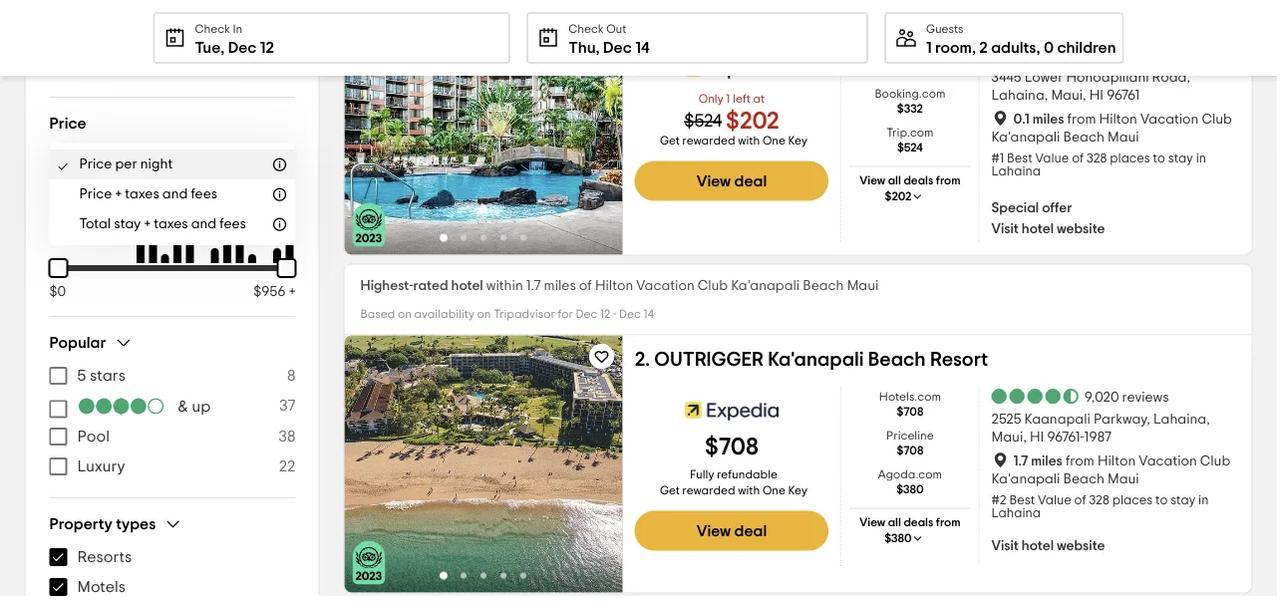 Task type: describe. For each thing, give the bounding box(es) containing it.
total stay + taxes and fees
[[79, 217, 246, 231]]

, left 0
[[1037, 39, 1041, 55]]

tue,
[[195, 39, 225, 55]]

96761
[[1107, 89, 1140, 103]]

property
[[49, 517, 112, 533]]

guests 1 room , 2 adults , 0 children
[[927, 23, 1117, 55]]

$708 up refundable on the right bottom of page
[[705, 435, 759, 459]]

road
[[1153, 71, 1187, 85]]

0 vertical spatial taxes
[[125, 188, 159, 201]]

children
[[1058, 39, 1117, 55]]

one inside pay up to 12x get rewarded with one key
[[763, 135, 786, 147]]

to inside #1 best value of 328 places to stay in lahaina
[[1154, 152, 1166, 165]]

3445
[[992, 71, 1022, 85]]

honoapiilani
[[1067, 71, 1150, 85]]

+ for price
[[115, 188, 122, 201]]

1.7 miles
[[1014, 454, 1063, 468]]

view all deals from $380
[[860, 517, 961, 545]]

#2 best value of 328 places to stay in lahaina
[[992, 494, 1209, 520]]

club for 2. outrigger ka'anapali beach resort
[[1201, 454, 1231, 468]]

with inside pay up to 12x get rewarded with one key
[[738, 135, 760, 147]]

left
[[733, 93, 751, 105]]

agoda.com $380
[[879, 469, 943, 496]]

, left 2
[[973, 39, 977, 55]]

+ for $956
[[289, 285, 296, 299]]

visit hotel website
[[992, 539, 1106, 553]]

menu containing no prepayment needed
[[49, 0, 296, 81]]

$708 for priceline
[[897, 445, 924, 457]]

group containing popular
[[49, 333, 296, 482]]

38
[[279, 429, 296, 445]]

pay inside 'fully refundable pay up to 12x get rewarded with one key'
[[639, 485, 660, 497]]

room
[[936, 39, 973, 55]]

12x inside pay up to 12x get rewarded with one key
[[635, 191, 653, 203]]

visit inside special offer visit hotel website
[[992, 222, 1019, 236]]

special
[[189, 58, 243, 74]]

1 vertical spatial club
[[698, 279, 728, 293]]

3,524
[[1085, 49, 1117, 63]]

1. aston kaanapali shores link
[[635, 8, 866, 27]]

maui, inside "3,524 reviews 3445 lower honoapiilani road , lahaina, maui, hi 96761"
[[1052, 89, 1087, 103]]

$202 inside 'view all deals from $202'
[[885, 191, 912, 203]]

2 visit from the top
[[992, 539, 1019, 553]]

dec right for
[[576, 309, 598, 321]]

with inside 'fully refundable pay up to 12x get rewarded with one key'
[[738, 485, 760, 497]]

3,524 reviews 3445 lower honoapiilani road , lahaina, maui, hi 96761
[[992, 49, 1191, 103]]

luxury
[[77, 459, 125, 475]]

adults
[[992, 39, 1037, 55]]

trip.com $524
[[887, 127, 934, 154]]

1987
[[1085, 431, 1112, 445]]

hilton for 2. outrigger ka'anapali beach resort
[[1098, 454, 1136, 468]]

in for 1. aston kaanapali shores
[[1197, 152, 1207, 165]]

than
[[411, 8, 437, 19]]

40%
[[363, 8, 386, 19]]

no
[[77, 28, 99, 44]]

shores
[[804, 8, 866, 27]]

hotels.com for shores
[[880, 49, 942, 61]]

9,020 reviews link
[[1085, 391, 1170, 406]]

1 vertical spatial 1.7
[[1014, 454, 1029, 468]]

1 horizontal spatial fees
[[220, 217, 246, 231]]

1 for room
[[927, 39, 932, 55]]

5 stars
[[77, 368, 126, 384]]

1 vertical spatial maui
[[848, 279, 879, 293]]

agoda.com
[[879, 469, 943, 481]]

lower
[[1025, 71, 1064, 85]]

#1 best value of 328 places to stay in lahaina
[[992, 152, 1207, 178]]

menu for property types
[[49, 543, 296, 598]]

1 horizontal spatial kaanapali
[[1025, 413, 1091, 427]]

view deal button for outrigger
[[635, 511, 829, 551]]

lahaina for 1. aston kaanapali shores
[[992, 165, 1041, 178]]

dec inside check in tue, dec 12
[[228, 39, 257, 55]]

$956
[[254, 285, 286, 299]]

value for 2. outrigger ka'anapali beach resort
[[1038, 494, 1072, 507]]

2525
[[992, 413, 1022, 427]]

1 vertical spatial of
[[579, 279, 592, 293]]

booking.com $332
[[875, 88, 946, 115]]

key inside 'fully refundable pay up to 12x get rewarded with one key'
[[789, 485, 808, 497]]

check for thu,
[[569, 23, 604, 35]]

1 vertical spatial 12
[[600, 309, 611, 321]]

pay inside pay up to 12x get rewarded with one key
[[639, 143, 660, 155]]

thu,
[[569, 39, 600, 55]]

needed
[[195, 28, 252, 44]]

-
[[613, 309, 617, 321]]

1 vertical spatial miles
[[544, 279, 576, 293]]

1 vertical spatial stay
[[114, 217, 141, 231]]

2 expedia.com image from the top
[[685, 392, 779, 431]]

aston
[[651, 8, 703, 27]]

$380 inside view all deals from $380
[[885, 533, 912, 545]]

all for beach
[[889, 517, 902, 529]]

2
[[980, 39, 988, 55]]

1 expedia.com image from the top
[[685, 49, 779, 89]]

dec right -
[[620, 309, 641, 321]]

maui, inside lahaina, maui, hi 96761-1987
[[992, 431, 1027, 445]]

at
[[754, 93, 765, 105]]

types
[[116, 517, 156, 533]]

4.0 of 5 bubbles image
[[77, 399, 165, 414]]

stars
[[90, 368, 126, 384]]

view down fully
[[697, 523, 731, 539]]

hotels.com $708
[[880, 392, 942, 418]]

group containing property types
[[49, 515, 296, 598]]

from hilton vacation club ka'anapali beach maui for 1. aston kaanapali shores
[[992, 112, 1233, 144]]

1 vertical spatial hilton
[[595, 279, 634, 293]]

1 vertical spatial vacation
[[637, 279, 695, 293]]

3,524 reviews link
[[1085, 49, 1167, 64]]

$0
[[49, 285, 66, 299]]

beach up hotels.com $708
[[869, 350, 926, 370]]

based
[[361, 309, 395, 321]]

37
[[280, 398, 296, 414]]

get inside 'fully refundable pay up to 12x get rewarded with one key'
[[660, 485, 680, 497]]

0 vertical spatial fees
[[191, 188, 218, 201]]

miles for 1. aston kaanapali shores
[[1033, 112, 1065, 126]]

$524 inside "trip.com $524"
[[898, 142, 924, 154]]

$956 +
[[254, 285, 296, 299]]

0.1 miles
[[1014, 112, 1065, 126]]

40% less than usual
[[363, 8, 468, 19]]

2.
[[635, 350, 650, 370]]

to inside pay up to 12x get rewarded with one key
[[635, 175, 646, 187]]

328 for 2. outrigger ka'anapali beach resort
[[1090, 494, 1110, 507]]

1.
[[635, 8, 647, 27]]

value for 1. aston kaanapali shores
[[1036, 152, 1070, 165]]

parkway
[[1094, 413, 1147, 427]]

check in tue, dec 12
[[195, 23, 274, 55]]

guests
[[927, 23, 964, 35]]

vacation for 1. aston kaanapali shores
[[1141, 112, 1199, 126]]

to inside #2 best value of 328 places to stay in lahaina
[[1156, 494, 1168, 507]]

2 website from the top
[[1057, 539, 1106, 553]]

all for shores
[[889, 175, 902, 187]]

highest-
[[361, 279, 414, 293]]

beach up #1 best value of 328 places to stay in lahaina
[[1064, 130, 1105, 144]]

$202 for $524 $202
[[726, 109, 780, 133]]

fully
[[690, 469, 715, 481]]

resort
[[931, 350, 989, 370]]

9,020 reviews
[[1085, 391, 1170, 405]]

deals for beach
[[904, 517, 934, 529]]

up for &
[[192, 399, 211, 415]]

hi inside "3,524 reviews 3445 lower honoapiilani road , lahaina, maui, hi 96761"
[[1090, 89, 1104, 103]]

, inside "3,524 reviews 3445 lower honoapiilani road , lahaina, maui, hi 96761"
[[1187, 71, 1191, 85]]

2525 kaanapali parkway ,
[[992, 413, 1154, 427]]

lahaina, inside "3,524 reviews 3445 lower honoapiilani road , lahaina, maui, hi 96761"
[[992, 89, 1049, 103]]

trip.com
[[887, 127, 934, 139]]

pool
[[77, 429, 110, 445]]

5
[[77, 368, 86, 384]]

0 vertical spatial kaanapali
[[707, 8, 800, 27]]

of for 1. aston kaanapali shores
[[1073, 152, 1085, 165]]

special offer visit hotel website
[[992, 201, 1106, 236]]

0 horizontal spatial 1.7
[[526, 279, 541, 293]]

from inside view all deals from $380
[[936, 517, 961, 529]]

within
[[487, 279, 523, 293]]

lahaina for 2. outrigger ka'anapali beach resort
[[992, 507, 1041, 520]]

8
[[287, 368, 296, 384]]

2 on from the left
[[477, 309, 491, 321]]

from hilton vacation club ka'anapali beach maui for 2. outrigger ka'anapali beach resort
[[992, 454, 1231, 486]]

view deal for outrigger
[[697, 523, 767, 539]]

lahaina, maui, hi 96761-1987
[[992, 413, 1211, 445]]



Task type: locate. For each thing, give the bounding box(es) containing it.
1 vertical spatial menu
[[49, 361, 296, 482]]

$202
[[897, 64, 924, 76], [726, 109, 780, 133], [885, 191, 912, 203]]

up inside pay up to 12x get rewarded with one key
[[635, 159, 649, 171]]

hilton up -
[[595, 279, 634, 293]]

$708 for hotels.com
[[897, 407, 924, 418]]

key inside pay up to 12x get rewarded with one key
[[789, 135, 808, 147]]

& up
[[178, 399, 211, 415]]

328 inside #1 best value of 328 places to stay in lahaina
[[1087, 152, 1108, 165]]

1 horizontal spatial on
[[477, 309, 491, 321]]

12x
[[635, 191, 653, 203], [635, 533, 653, 545]]

out
[[607, 23, 627, 35]]

deals down "trip.com $524"
[[904, 175, 934, 187]]

1 horizontal spatial lahaina,
[[1154, 413, 1211, 427]]

$202 down "trip.com $524"
[[885, 191, 912, 203]]

0 vertical spatial 328
[[1087, 152, 1108, 165]]

1 vertical spatial places
[[1113, 494, 1153, 507]]

0 vertical spatial $524
[[685, 112, 722, 130]]

1 vertical spatial deal
[[735, 523, 767, 539]]

1 pay from the top
[[639, 143, 660, 155]]

best inside #1 best value of 328 places to stay in lahaina
[[1007, 152, 1033, 165]]

14
[[636, 39, 650, 55], [644, 309, 654, 321]]

1 vertical spatial pay
[[639, 485, 660, 497]]

and down price + taxes and fees
[[191, 217, 217, 231]]

all inside 'view all deals from $202'
[[889, 175, 902, 187]]

hi down "honoapiilani"
[[1090, 89, 1104, 103]]

1 deal from the top
[[735, 173, 767, 189]]

hi
[[1090, 89, 1104, 103], [1030, 431, 1045, 445]]

+ up total stay + taxes and fees
[[115, 188, 122, 201]]

rewarded down fully
[[683, 485, 736, 497]]

one down the at
[[763, 135, 786, 147]]

on right based
[[398, 309, 412, 321]]

minimum price slider
[[36, 246, 80, 290]]

1 vertical spatial fees
[[220, 217, 246, 231]]

miles right 0.1
[[1033, 112, 1065, 126]]

1 lahaina from the top
[[992, 165, 1041, 178]]

maui,
[[1052, 89, 1087, 103], [992, 431, 1027, 445]]

special
[[992, 201, 1040, 215]]

9,020
[[1085, 391, 1120, 405]]

check inside check in tue, dec 12
[[195, 23, 230, 35]]

1 vertical spatial 328
[[1090, 494, 1110, 507]]

0 vertical spatial deals
[[904, 175, 934, 187]]

vacation down parkway
[[1140, 454, 1198, 468]]

best for 1. aston kaanapali shores
[[1007, 152, 1033, 165]]

best inside #2 best value of 328 places to stay in lahaina
[[1010, 494, 1036, 507]]

lahaina
[[992, 165, 1041, 178], [992, 507, 1041, 520]]

value
[[1036, 152, 1070, 165], [1038, 494, 1072, 507]]

0 vertical spatial deal
[[735, 173, 767, 189]]

1 vertical spatial 12x
[[635, 533, 653, 545]]

12x inside 'fully refundable pay up to 12x get rewarded with one key'
[[635, 533, 653, 545]]

1 horizontal spatial check
[[569, 23, 604, 35]]

maui for shores
[[1108, 130, 1140, 144]]

expedia.com image up only 1 left at
[[685, 49, 779, 89]]

0 vertical spatial vacation
[[1141, 112, 1199, 126]]

$380 down agoda.com
[[897, 484, 924, 496]]

1.7
[[526, 279, 541, 293], [1014, 454, 1029, 468]]

club
[[1202, 112, 1233, 126], [698, 279, 728, 293], [1201, 454, 1231, 468]]

only
[[699, 93, 724, 105]]

check inside check out thu, dec 14
[[569, 23, 604, 35]]

value inside #1 best value of 328 places to stay in lahaina
[[1036, 152, 1070, 165]]

1 vertical spatial with
[[738, 135, 760, 147]]

with
[[157, 58, 186, 74], [738, 135, 760, 147], [738, 485, 760, 497]]

check up thu,
[[569, 23, 604, 35]]

2 pay from the top
[[639, 485, 660, 497]]

0 horizontal spatial hi
[[1030, 431, 1045, 445]]

view down $524 $202
[[697, 173, 731, 189]]

2 vertical spatial up
[[635, 501, 649, 513]]

1 vertical spatial 14
[[644, 309, 654, 321]]

places down 96761
[[1111, 152, 1151, 165]]

view deal down $524 $202
[[697, 173, 767, 189]]

0
[[1044, 39, 1054, 55]]

hotel inside special offer visit hotel website
[[1022, 222, 1054, 236]]

based on availability on tripadvisor for dec 12 - dec 14
[[361, 309, 654, 321]]

2 vertical spatial hotel
[[1022, 539, 1054, 553]]

2 vertical spatial menu
[[49, 543, 296, 598]]

1 key from the top
[[789, 135, 808, 147]]

328 for 1. aston kaanapali shores
[[1087, 152, 1108, 165]]

places inside #1 best value of 328 places to stay in lahaina
[[1111, 152, 1151, 165]]

0 horizontal spatial 12
[[260, 39, 274, 55]]

reviews for 9,020
[[1123, 391, 1170, 405]]

menu containing 5 stars
[[49, 361, 296, 482]]

vacation for 2. outrigger ka'anapali beach resort
[[1140, 454, 1198, 468]]

miles
[[1033, 112, 1065, 126], [544, 279, 576, 293], [1032, 454, 1063, 468]]

0 vertical spatial 1
[[927, 39, 932, 55]]

14 right -
[[644, 309, 654, 321]]

view deal button down $524 $202
[[635, 161, 829, 201]]

1 vertical spatial view deal
[[697, 523, 767, 539]]

resorts
[[77, 550, 132, 566]]

0 vertical spatial hilton
[[1100, 112, 1138, 126]]

1 left left
[[727, 93, 731, 105]]

$380 down agoda.com $380
[[885, 533, 912, 545]]

all down "trip.com $524"
[[889, 175, 902, 187]]

1.7 right the within
[[526, 279, 541, 293]]

0 vertical spatial 1.7
[[526, 279, 541, 293]]

from
[[1068, 112, 1097, 126], [936, 175, 961, 187], [1066, 454, 1095, 468], [936, 517, 961, 529]]

dec
[[228, 39, 257, 55], [604, 39, 632, 55], [576, 309, 598, 321], [620, 309, 641, 321]]

places for 2. outrigger ka'anapali beach resort
[[1113, 494, 1153, 507]]

view inside 'view all deals from $202'
[[860, 175, 886, 187]]

from hilton vacation club ka'anapali beach maui
[[992, 112, 1233, 144], [992, 454, 1231, 486]]

$708 up "priceline"
[[897, 407, 924, 418]]

$524 down only
[[685, 112, 722, 130]]

properties
[[77, 58, 153, 74]]

2 from hilton vacation club ka'anapali beach maui from the top
[[992, 454, 1231, 486]]

2 view deal button from the top
[[635, 511, 829, 551]]

1 vertical spatial from hilton vacation club ka'anapali beach maui
[[992, 454, 1231, 486]]

up inside 'fully refundable pay up to 12x get rewarded with one key'
[[635, 501, 649, 513]]

1 vertical spatial lahaina
[[992, 507, 1041, 520]]

property types
[[49, 517, 156, 533]]

0 vertical spatial rewarded
[[683, 135, 736, 147]]

pay
[[639, 143, 660, 155], [639, 485, 660, 497]]

dec inside check out thu, dec 14
[[604, 39, 632, 55]]

of inside #1 best value of 328 places to stay in lahaina
[[1073, 152, 1085, 165]]

0 vertical spatial $380
[[897, 484, 924, 496]]

1 12x from the top
[[635, 191, 653, 203]]

deal for ka'anapali
[[735, 523, 767, 539]]

price + taxes and fees
[[79, 188, 218, 201]]

usual
[[439, 8, 468, 19]]

beach
[[1064, 130, 1105, 144], [803, 279, 844, 293], [869, 350, 926, 370], [1064, 472, 1105, 486]]

0 vertical spatial places
[[1111, 152, 1151, 165]]

1 vertical spatial one
[[763, 485, 786, 497]]

0 vertical spatial best
[[1007, 152, 1033, 165]]

view deal
[[697, 173, 767, 189], [697, 523, 767, 539]]

2 vertical spatial of
[[1075, 494, 1087, 507]]

hilton for 1. aston kaanapali shores
[[1100, 112, 1138, 126]]

of right the within
[[579, 279, 592, 293]]

reviews up parkway
[[1123, 391, 1170, 405]]

club for 1. aston kaanapali shores
[[1202, 112, 1233, 126]]

1 one from the top
[[763, 135, 786, 147]]

1 down guests
[[927, 39, 932, 55]]

vacation
[[1141, 112, 1199, 126], [637, 279, 695, 293], [1140, 454, 1198, 468]]

$202 for hotels.com $202
[[897, 64, 924, 76]]

+ down price + taxes and fees
[[144, 217, 151, 231]]

1 check from the left
[[195, 23, 230, 35]]

of for 2. outrigger ka'anapali beach resort
[[1075, 494, 1087, 507]]

reviews inside "3,524 reviews 3445 lower honoapiilani road , lahaina, maui, hi 96761"
[[1120, 49, 1167, 63]]

1 from hilton vacation club ka'anapali beach maui from the top
[[992, 112, 1233, 144]]

properties with special offers
[[77, 58, 288, 74]]

0 horizontal spatial maui,
[[992, 431, 1027, 445]]

hi up 1.7 miles
[[1030, 431, 1045, 445]]

priceline $708
[[887, 430, 934, 457]]

1 horizontal spatial +
[[144, 217, 151, 231]]

in inside #1 best value of 328 places to stay in lahaina
[[1197, 152, 1207, 165]]

tripadvisor
[[494, 309, 556, 321]]

12 inside check in tue, dec 12
[[260, 39, 274, 55]]

$524 inside $524 $202
[[685, 112, 722, 130]]

hilton down 1987
[[1098, 454, 1136, 468]]

1 horizontal spatial and
[[191, 217, 217, 231]]

places down lahaina, maui, hi 96761-1987
[[1113, 494, 1153, 507]]

0 vertical spatial with
[[157, 58, 186, 74]]

1 on from the left
[[398, 309, 412, 321]]

best for 2. outrigger ka'anapali beach resort
[[1010, 494, 1036, 507]]

best right #2
[[1010, 494, 1036, 507]]

2 vertical spatial maui
[[1108, 472, 1140, 486]]

2 view deal from the top
[[697, 523, 767, 539]]

0 vertical spatial +
[[115, 188, 122, 201]]

view down booking.com $332
[[860, 175, 886, 187]]

website down 'offer'
[[1057, 222, 1106, 236]]

1 vertical spatial rewarded
[[683, 485, 736, 497]]

2 vertical spatial +
[[289, 285, 296, 299]]

1 vertical spatial expedia.com image
[[685, 392, 779, 431]]

0 vertical spatial get
[[660, 135, 680, 147]]

1 horizontal spatial 12
[[600, 309, 611, 321]]

get
[[660, 135, 680, 147], [660, 485, 680, 497]]

#2
[[992, 494, 1007, 507]]

maui, down 2525
[[992, 431, 1027, 445]]

from inside 'view all deals from $202'
[[936, 175, 961, 187]]

0 vertical spatial website
[[1057, 222, 1106, 236]]

1 vertical spatial kaanapali
[[1025, 413, 1091, 427]]

with down $524 $202
[[738, 135, 760, 147]]

up
[[635, 159, 649, 171], [192, 399, 211, 415], [635, 501, 649, 513]]

0 vertical spatial 14
[[636, 39, 650, 55]]

deals for shores
[[904, 175, 934, 187]]

check for tue,
[[195, 23, 230, 35]]

1 group from the top
[[49, 333, 296, 482]]

12 up offers
[[260, 39, 274, 55]]

price per night
[[60, 155, 154, 169], [79, 158, 173, 172]]

22
[[279, 459, 296, 475]]

1 vertical spatial taxes
[[154, 217, 188, 231]]

stay inside #1 best value of 328 places to stay in lahaina
[[1169, 152, 1194, 165]]

value inside #2 best value of 328 places to stay in lahaina
[[1038, 494, 1072, 507]]

reviews for 3,524
[[1120, 49, 1167, 63]]

2 12x from the top
[[635, 533, 653, 545]]

hotel down 'offer'
[[1022, 222, 1054, 236]]

all inside view all deals from $380
[[889, 517, 902, 529]]

hotels.com $202
[[880, 49, 942, 76]]

1 deals from the top
[[904, 175, 934, 187]]

rewarded inside 'fully refundable pay up to 12x get rewarded with one key'
[[683, 485, 736, 497]]

, down 9,020 reviews link
[[1147, 413, 1151, 427]]

miles for 2. outrigger ka'anapali beach resort
[[1032, 454, 1063, 468]]

0 vertical spatial expedia.com image
[[685, 49, 779, 89]]

1 vertical spatial hotel
[[451, 279, 484, 293]]

popular
[[49, 335, 106, 351]]

maui up 2. outrigger ka'anapali beach resort link
[[848, 279, 879, 293]]

328 down 96761
[[1087, 152, 1108, 165]]

priceline
[[887, 430, 934, 442]]

0 horizontal spatial kaanapali
[[707, 8, 800, 27]]

expedia.com image
[[685, 49, 779, 89], [685, 392, 779, 431]]

1 vertical spatial view deal button
[[635, 511, 829, 551]]

1 view deal from the top
[[697, 173, 767, 189]]

maui for beach
[[1108, 472, 1140, 486]]

0 vertical spatial 12
[[260, 39, 274, 55]]

1 horizontal spatial 1.7
[[1014, 454, 1029, 468]]

check out thu, dec 14
[[569, 23, 650, 55]]

1 hotels.com from the top
[[880, 49, 942, 61]]

2 rewarded from the top
[[683, 485, 736, 497]]

0 vertical spatial lahaina
[[992, 165, 1041, 178]]

0 horizontal spatial and
[[162, 188, 188, 201]]

2023 link
[[345, 336, 623, 593]]

kaanapali up '96761-'
[[1025, 413, 1091, 427]]

1 inside guests 1 room , 2 adults , 0 children
[[927, 39, 932, 55]]

$708 down "priceline"
[[897, 445, 924, 457]]

1 vertical spatial lahaina,
[[1154, 413, 1211, 427]]

1 visit from the top
[[992, 222, 1019, 236]]

deals inside view all deals from $380
[[904, 517, 934, 529]]

miles up for
[[544, 279, 576, 293]]

0 vertical spatial and
[[162, 188, 188, 201]]

2 get from the top
[[660, 485, 680, 497]]

0 vertical spatial group
[[49, 333, 296, 482]]

best
[[1007, 152, 1033, 165], [1010, 494, 1036, 507]]

menu
[[49, 0, 296, 81], [49, 361, 296, 482], [49, 543, 296, 598]]

hotel right rated
[[451, 279, 484, 293]]

14 inside check out thu, dec 14
[[636, 39, 650, 55]]

$380 inside agoda.com $380
[[897, 484, 924, 496]]

only 1 left at
[[699, 93, 765, 105]]

$708
[[897, 407, 924, 418], [705, 435, 759, 459], [897, 445, 924, 457]]

lahaina inside #1 best value of 328 places to stay in lahaina
[[992, 165, 1041, 178]]

0 vertical spatial maui
[[1108, 130, 1140, 144]]

deals down agoda.com $380
[[904, 517, 934, 529]]

0 vertical spatial club
[[1202, 112, 1233, 126]]

12 left -
[[600, 309, 611, 321]]

1. aston kaanapali shores
[[635, 8, 866, 27]]

up inside menu
[[192, 399, 211, 415]]

on down the within
[[477, 309, 491, 321]]

one inside 'fully refundable pay up to 12x get rewarded with one key'
[[763, 485, 786, 497]]

14 down the 1. at the top of page
[[636, 39, 650, 55]]

outrigger
[[655, 350, 764, 370]]

view deal button down refundable on the right bottom of page
[[635, 511, 829, 551]]

#1
[[992, 152, 1005, 165]]

places
[[1111, 152, 1151, 165], [1113, 494, 1153, 507]]

deals
[[904, 175, 934, 187], [904, 517, 934, 529]]

offer
[[1043, 201, 1073, 215]]

1 vertical spatial website
[[1057, 539, 1106, 553]]

stay inside #2 best value of 328 places to stay in lahaina
[[1171, 494, 1196, 507]]

328
[[1087, 152, 1108, 165], [1090, 494, 1110, 507]]

all
[[889, 175, 902, 187], [889, 517, 902, 529]]

kaanapali right aston
[[707, 8, 800, 27]]

1 rewarded from the top
[[683, 135, 736, 147]]

deals inside 'view all deals from $202'
[[904, 175, 934, 187]]

get inside pay up to 12x get rewarded with one key
[[660, 135, 680, 147]]

$202 up booking.com
[[897, 64, 924, 76]]

view deal for aston
[[697, 173, 767, 189]]

best right #1
[[1007, 152, 1033, 165]]

menu for popular
[[49, 361, 296, 482]]

refundable
[[717, 469, 778, 481]]

2 vertical spatial club
[[1201, 454, 1231, 468]]

hotel down #2 best value of 328 places to stay in lahaina
[[1022, 539, 1054, 553]]

2 all from the top
[[889, 517, 902, 529]]

view deal button for aston
[[635, 161, 829, 201]]

check up "tue,"
[[195, 23, 230, 35]]

stay for 1. aston kaanapali shores
[[1169, 152, 1194, 165]]

2 hotels.com from the top
[[880, 392, 942, 404]]

aston kaanapali shores in maui image
[[345, 0, 623, 255], [345, 0, 623, 255]]

1 horizontal spatial maui,
[[1052, 89, 1087, 103]]

in for 2. outrigger ka'anapali beach resort
[[1199, 494, 1209, 507]]

lahaina, down 3445 on the right top
[[992, 89, 1049, 103]]

up for pay
[[635, 159, 649, 171]]

0 vertical spatial from hilton vacation club ka'anapali beach maui
[[992, 112, 1233, 144]]

taxes
[[125, 188, 159, 201], [154, 217, 188, 231]]

0 vertical spatial view deal button
[[635, 161, 829, 201]]

dec down out
[[604, 39, 632, 55]]

1 vertical spatial and
[[191, 217, 217, 231]]

view all deals from $202
[[860, 175, 961, 203]]

in
[[1197, 152, 1207, 165], [1199, 494, 1209, 507]]

+ right $956
[[289, 285, 296, 299]]

328 inside #2 best value of 328 places to stay in lahaina
[[1090, 494, 1110, 507]]

0 vertical spatial hotel
[[1022, 222, 1054, 236]]

places for 1. aston kaanapali shores
[[1111, 152, 1151, 165]]

visit down special
[[992, 222, 1019, 236]]

less
[[389, 8, 409, 19]]

deal down $524 $202
[[735, 173, 767, 189]]

2 group from the top
[[49, 515, 296, 598]]

328 down 1987
[[1090, 494, 1110, 507]]

1 menu from the top
[[49, 0, 296, 81]]

1 horizontal spatial $524
[[898, 142, 924, 154]]

outrigger ka'anapali beach resort in maui image
[[345, 336, 623, 593], [345, 336, 623, 593]]

group
[[49, 333, 296, 482], [49, 515, 296, 598]]

view deal down refundable on the right bottom of page
[[697, 523, 767, 539]]

rewarded inside pay up to 12x get rewarded with one key
[[683, 135, 736, 147]]

0 vertical spatial one
[[763, 135, 786, 147]]

$332
[[898, 103, 924, 115]]

availability
[[414, 309, 475, 321]]

deal down refundable on the right bottom of page
[[735, 523, 767, 539]]

offers
[[246, 58, 288, 74]]

hi inside lahaina, maui, hi 96761-1987
[[1030, 431, 1045, 445]]

2 menu from the top
[[49, 361, 296, 482]]

one down refundable on the right bottom of page
[[763, 485, 786, 497]]

highest-rated hotel within 1.7 miles of hilton vacation club ka'anapali beach maui
[[361, 279, 879, 293]]

2 key from the top
[[789, 485, 808, 497]]

ka'anapali
[[992, 130, 1061, 144], [731, 279, 800, 293], [768, 350, 864, 370], [992, 472, 1061, 486]]

of inside #2 best value of 328 places to stay in lahaina
[[1075, 494, 1087, 507]]

2 deal from the top
[[735, 523, 767, 539]]

$708 inside priceline $708
[[897, 445, 924, 457]]

expedia.com image down outrigger
[[685, 392, 779, 431]]

in inside #2 best value of 328 places to stay in lahaina
[[1199, 494, 1209, 507]]

$202 inside hotels.com $202
[[897, 64, 924, 76]]

maui, down lower
[[1052, 89, 1087, 103]]

vacation up 2.
[[637, 279, 695, 293]]

maui up #1 best value of 328 places to stay in lahaina
[[1108, 130, 1140, 144]]

1 horizontal spatial 1
[[927, 39, 932, 55]]

and up total stay + taxes and fees
[[162, 188, 188, 201]]

0.1
[[1014, 112, 1030, 126]]

value down "0.1 miles"
[[1036, 152, 1070, 165]]

1.7 down 2525
[[1014, 454, 1029, 468]]

no prepayment needed
[[77, 28, 252, 44]]

2 lahaina from the top
[[992, 507, 1041, 520]]

for
[[558, 309, 574, 321]]

2 vertical spatial $202
[[885, 191, 912, 203]]

all down agoda.com $380
[[889, 517, 902, 529]]

2 deals from the top
[[904, 517, 934, 529]]

1 vertical spatial $380
[[885, 533, 912, 545]]

0 vertical spatial all
[[889, 175, 902, 187]]

1 view deal button from the top
[[635, 161, 829, 201]]

vacation down the road
[[1141, 112, 1199, 126]]

2 one from the top
[[763, 485, 786, 497]]

taxes down price + taxes and fees
[[154, 217, 188, 231]]

maximum price slider
[[265, 246, 309, 290]]

0 vertical spatial hotels.com
[[880, 49, 942, 61]]

night
[[121, 155, 154, 169], [140, 158, 173, 172]]

lahaina, down 9,020 reviews link
[[1154, 413, 1211, 427]]

1 vertical spatial all
[[889, 517, 902, 529]]

menu containing resorts
[[49, 543, 296, 598]]

2. outrigger ka'anapali beach resort
[[635, 350, 989, 370]]

1 vertical spatial hotels.com
[[880, 392, 942, 404]]

with down no prepayment needed
[[157, 58, 186, 74]]

rewarded down $524 $202
[[683, 135, 736, 147]]

1 vertical spatial maui,
[[992, 431, 1027, 445]]

hotels.com for beach
[[880, 392, 942, 404]]

stay for 2. outrigger ka'anapali beach resort
[[1171, 494, 1196, 507]]

2. outrigger ka'anapali beach resort link
[[635, 350, 989, 370]]

booking.com
[[875, 88, 946, 100]]

maui up #2 best value of 328 places to stay in lahaina
[[1108, 472, 1140, 486]]

0 horizontal spatial $524
[[685, 112, 722, 130]]

in
[[233, 23, 243, 35]]

0 vertical spatial maui,
[[1052, 89, 1087, 103]]

with down refundable on the right bottom of page
[[738, 485, 760, 497]]

lahaina up visit hotel website on the bottom of page
[[992, 507, 1041, 520]]

0 horizontal spatial 1
[[727, 93, 731, 105]]

hotels.com up "priceline"
[[880, 392, 942, 404]]

2 vertical spatial hilton
[[1098, 454, 1136, 468]]

1 all from the top
[[889, 175, 902, 187]]

beach up #2 best value of 328 places to stay in lahaina
[[1064, 472, 1105, 486]]

of up 'offer'
[[1073, 152, 1085, 165]]

2 vertical spatial vacation
[[1140, 454, 1198, 468]]

lahaina, inside lahaina, maui, hi 96761-1987
[[1154, 413, 1211, 427]]

3 menu from the top
[[49, 543, 296, 598]]

dec down in
[[228, 39, 257, 55]]

96761-
[[1048, 431, 1085, 445]]

website inside special offer visit hotel website
[[1057, 222, 1106, 236]]

motels
[[77, 580, 126, 596]]

beach up 2. outrigger ka'anapali beach resort link
[[803, 279, 844, 293]]

0 vertical spatial miles
[[1033, 112, 1065, 126]]

0 vertical spatial of
[[1073, 152, 1085, 165]]

hilton down 96761
[[1100, 112, 1138, 126]]

0 horizontal spatial check
[[195, 23, 230, 35]]

1 website from the top
[[1057, 222, 1106, 236]]

view inside view all deals from $380
[[860, 517, 886, 529]]

1 vertical spatial best
[[1010, 494, 1036, 507]]

visit down #2
[[992, 539, 1019, 553]]

to inside 'fully refundable pay up to 12x get rewarded with one key'
[[635, 517, 646, 529]]

miles down '96761-'
[[1032, 454, 1063, 468]]

with inside menu
[[157, 58, 186, 74]]

lahaina up special
[[992, 165, 1041, 178]]

reviews up the road
[[1120, 49, 1167, 63]]

1 get from the top
[[660, 135, 680, 147]]

$708 inside hotels.com $708
[[897, 407, 924, 418]]

$202 down the at
[[726, 109, 780, 133]]

2 check from the left
[[569, 23, 604, 35]]

, right "honoapiilani"
[[1187, 71, 1191, 85]]

&
[[178, 399, 188, 415]]

deal for kaanapali
[[735, 173, 767, 189]]

1 vertical spatial +
[[144, 217, 151, 231]]

0 vertical spatial visit
[[992, 222, 1019, 236]]

lahaina inside #2 best value of 328 places to stay in lahaina
[[992, 507, 1041, 520]]

1 for left
[[727, 93, 731, 105]]

places inside #2 best value of 328 places to stay in lahaina
[[1113, 494, 1153, 507]]



Task type: vqa. For each thing, say whether or not it's contained in the screenshot.


